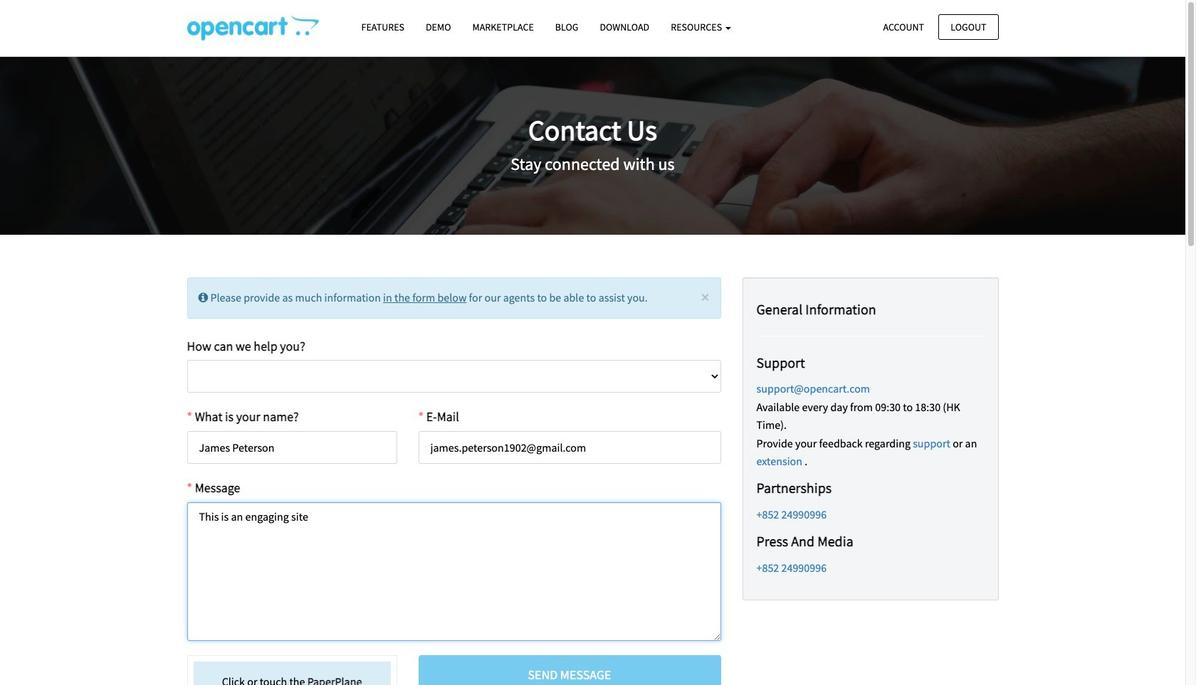 Task type: describe. For each thing, give the bounding box(es) containing it.
Name text field
[[187, 432, 397, 465]]

opencart - contact image
[[187, 15, 319, 41]]



Task type: vqa. For each thing, say whether or not it's contained in the screenshot.
Email text field
yes



Task type: locate. For each thing, give the bounding box(es) containing it.
Email text field
[[418, 432, 721, 465]]

info circle image
[[198, 292, 208, 303]]

None text field
[[187, 503, 721, 642]]



